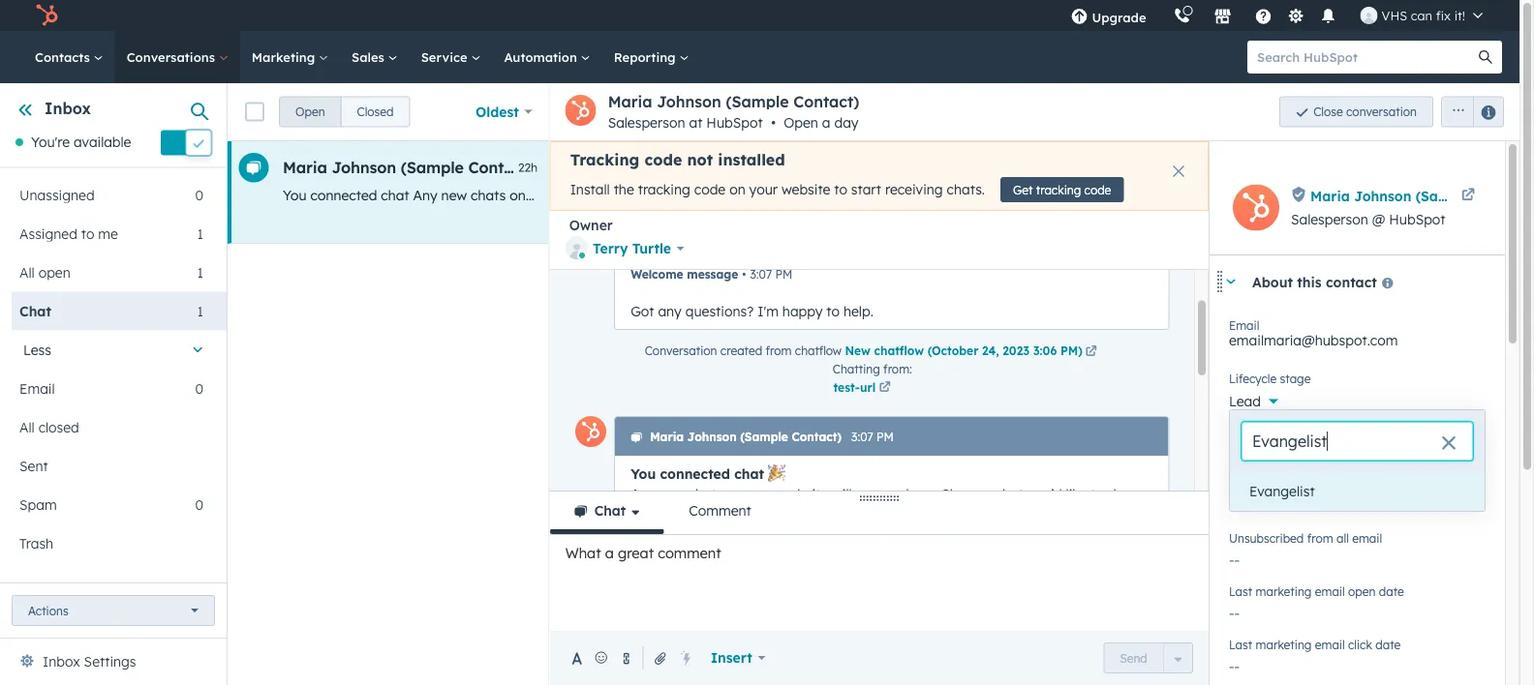 Task type: describe. For each thing, give the bounding box(es) containing it.
maria inside row
[[283, 158, 327, 177]]

eloisefrancis23@gmail.com
[[1229, 447, 1403, 464]]

contact
[[1326, 273, 1377, 290]]

on inside tracking code not installed alert
[[730, 181, 746, 198]]

a inside 'maria johnson (sample contact) salesperson at hubspot • open a day'
[[822, 114, 831, 131]]

1 chatflow from the left
[[795, 343, 841, 358]]

inbox for inbox settings
[[43, 654, 80, 671]]

you'd inside live chat from maria johnson (sample contact) with context you connected chat
any new chats on your website will appear here. choose what you'd like to do next:

try it out 
send a test chat from any page where the tracking code is installed: https://app.hubs row
[[810, 187, 845, 204]]

0 vertical spatial date
[[1348, 478, 1373, 493]]

evangelist list box
[[1230, 473, 1485, 511]]

1 for open
[[197, 264, 203, 281]]

this
[[1297, 273, 1322, 290]]

vhs can fix it!
[[1382, 7, 1466, 23]]

open inside button
[[295, 105, 325, 119]]

lifecycle stage
[[1229, 372, 1311, 386]]

a right became
[[1277, 478, 1285, 493]]

owner
[[1276, 425, 1309, 439]]

about
[[1253, 273, 1293, 290]]

0 horizontal spatial 3:07
[[750, 267, 772, 282]]

lead
[[1229, 393, 1261, 410]]

stage
[[1280, 372, 1311, 386]]

turtle
[[632, 240, 671, 257]]

main content containing maria johnson (sample contact)
[[228, 83, 1534, 686]]

1 for to
[[197, 225, 203, 242]]

marketing
[[252, 49, 319, 65]]

from inside live chat from maria johnson (sample contact) with context you connected chat
any new chats on your website will appear here. choose what you'd like to do next:

try it out 
send a test chat from any page where the tracking code is installed: https://app.hubs row
[[1114, 187, 1144, 204]]

you're available
[[31, 134, 131, 151]]

hubspot inside 'maria johnson (sample contact) salesperson at hubspot • open a day'
[[707, 114, 763, 131]]

happy
[[782, 303, 822, 320]]

appear inside you connected chat 🎉 any new chats on your website will appear here. choose what you'd like to do next:
[[856, 486, 902, 503]]

1 horizontal spatial hubspot
[[1389, 211, 1446, 228]]

test-url link
[[832, 378, 912, 397]]

start
[[851, 181, 882, 198]]

upgrade image
[[1071, 9, 1088, 26]]

from:
[[883, 362, 912, 377]]

chatting from:
[[832, 362, 912, 377]]

last for last marketing email open date
[[1229, 585, 1253, 599]]

conversations
[[127, 49, 219, 65]]

close conversation
[[1314, 105, 1417, 119]]

became
[[1229, 478, 1274, 493]]

tracking inside row
[[1279, 187, 1331, 204]]

all for all closed
[[19, 419, 35, 436]]

email for email emailmaria@hubspot.com
[[1229, 318, 1260, 333]]

insert button
[[698, 639, 778, 678]]

help.
[[843, 303, 873, 320]]

welcome
[[630, 267, 683, 282]]

contact
[[1229, 425, 1273, 439]]

maria inside 'maria johnson (sample contact) salesperson at hubspot • open a day'
[[608, 92, 652, 111]]

close conversation button
[[1280, 96, 1434, 127]]

conversations link
[[115, 31, 240, 83]]

maria left is
[[1311, 187, 1350, 204]]

appear inside row
[[638, 187, 685, 204]]

send group
[[1104, 643, 1193, 674]]

assigned to me
[[19, 225, 118, 242]]

@
[[1372, 211, 1386, 228]]

next: inside row
[[911, 187, 942, 204]]

chat button
[[550, 492, 665, 535]]

settings
[[84, 654, 136, 671]]

new inside you connected chat 🎉 any new chats on your website will appear here. choose what you'd like to do next:
[[658, 486, 684, 503]]

got
[[630, 303, 654, 320]]

you'd inside you connected chat 🎉 any new chats on your website will appear here. choose what you'd like to do next:
[[1027, 486, 1062, 503]]

you connected chat 🎉 any new chats on your website will appear here. choose what you'd like to do next:
[[630, 465, 1124, 523]]

chat for you connected chat 🎉 any new chats on your website will appear here. choose what you'd like to do next:
[[734, 465, 764, 482]]

closed
[[357, 105, 394, 119]]

reporting
[[614, 49, 680, 65]]

3:06
[[1033, 343, 1057, 358]]

spam
[[19, 496, 57, 513]]

(sample up 🎉
[[740, 430, 788, 445]]

menu containing vhs can fix it!
[[1057, 0, 1497, 31]]

day
[[834, 114, 859, 131]]

email for open
[[1315, 585, 1345, 599]]

where
[[1212, 187, 1251, 204]]

tracking
[[570, 150, 640, 170]]

service link
[[409, 31, 493, 83]]

new chatflow (october 24, 2023 3:06 pm)
[[845, 343, 1082, 358]]

you're available image
[[15, 139, 23, 146]]

caret image
[[1225, 279, 1237, 284]]

vhs can fix it! button
[[1349, 0, 1495, 31]]

terry turtle image
[[1361, 7, 1378, 24]]

marketing for last marketing email open date
[[1256, 585, 1312, 599]]

help button
[[1247, 0, 1280, 31]]

maria johnson (sample contact) 3:07 pm
[[650, 430, 894, 445]]

click
[[1348, 638, 1373, 652]]

assigned
[[19, 225, 77, 242]]

contact) inside 'maria johnson (sample contact) salesperson at hubspot • open a day'
[[794, 92, 859, 111]]

close
[[1314, 105, 1343, 119]]

eloisefrancis23@gmail.com button
[[1229, 436, 1486, 468]]

i'm
[[757, 303, 778, 320]]

• inside 'maria johnson (sample contact) salesperson at hubspot • open a day'
[[771, 114, 776, 131]]

johnson inside row
[[332, 158, 396, 177]]

(sample right is
[[1416, 187, 1472, 204]]

inbox settings
[[43, 654, 136, 671]]

at
[[689, 114, 703, 131]]

do inside you connected chat 🎉 any new chats on your website will appear here. choose what you'd like to do next:
[[1108, 486, 1124, 503]]

2023
[[1002, 343, 1029, 358]]

hubspot image
[[35, 4, 58, 27]]

chat for you connected chat any new chats on your website will appear here. choose what you'd like to do next:  try it out  send a test chat from any page where the tracking code is installed: https://app.hu
[[381, 187, 409, 204]]

send button
[[1104, 643, 1164, 674]]

open inside main content
[[1348, 585, 1376, 599]]

sent
[[19, 458, 48, 475]]

get tracking code
[[1013, 183, 1111, 197]]

(sample inside 'maria johnson (sample contact) salesperson at hubspot • open a day'
[[726, 92, 789, 111]]

1 horizontal spatial salesperson
[[1291, 211, 1369, 228]]

live chat from maria johnson (sample contact) with context you connected chat
any new chats on your website will appear here. choose what you'd like to do next:

try it out 
send a test chat from any page where the tracking code is installed: https://app.hubs row
[[228, 141, 1534, 244]]

0 for unassigned
[[195, 186, 203, 203]]

0 horizontal spatial tracking
[[638, 181, 691, 198]]

a inside row
[[1042, 187, 1050, 204]]

test
[[1054, 187, 1078, 204]]

your inside you connected chat 🎉 any new chats on your website will appear here. choose what you'd like to do next:
[[747, 486, 775, 503]]

chat for manage your chat messaging and automation.
[[719, 649, 747, 666]]

evangelist
[[1250, 483, 1315, 500]]

calling icon button
[[1166, 3, 1199, 28]]

1 vertical spatial maria johnson (sample contact)
[[1311, 187, 1534, 204]]

notifications image
[[1320, 9, 1337, 26]]

trash button
[[12, 524, 203, 563]]

comment
[[689, 503, 752, 520]]

will inside live chat from maria johnson (sample contact) with context you connected chat
any new chats on your website will appear here. choose what you'd like to do next:

try it out 
send a test chat from any page where the tracking code is installed: https://app.hubs row
[[615, 187, 635, 204]]

about this contact button
[[1210, 256, 1486, 308]]

3 1 from the top
[[197, 303, 203, 320]]

Open button
[[279, 96, 342, 127]]

contact) down test- on the bottom of page
[[791, 430, 841, 445]]

chatting
[[832, 362, 880, 377]]

settings link
[[1284, 5, 1308, 26]]

all open
[[19, 264, 71, 281]]

you connected chat any new chats on your website will appear here. choose what you'd like to do next:  try it out  send a test chat from any page where the tracking code is installed: https://app.hu
[[283, 187, 1534, 204]]

here. inside you connected chat 🎉 any new chats on your website will appear here. choose what you'd like to do next:
[[906, 486, 937, 503]]

email emailmaria@hubspot.com
[[1229, 318, 1398, 349]]

to inside live chat from maria johnson (sample contact) with context you connected chat
any new chats on your website will appear here. choose what you'd like to do next:

try it out 
send a test chat from any page where the tracking code is installed: https://app.hubs row
[[874, 187, 887, 204]]

maria johnson (sample contact) salesperson at hubspot • open a day
[[608, 92, 859, 131]]

connected for you connected chat any new chats on your website will appear here. choose what you'd like to do next:  try it out  send a test chat from any page where the tracking code is installed: https://app.hu
[[310, 187, 377, 204]]

0 vertical spatial open
[[38, 264, 71, 281]]

code inside button
[[1085, 183, 1111, 197]]

Last marketing email open date text field
[[1229, 596, 1486, 627]]

last marketing email click date
[[1229, 638, 1401, 652]]

(sample inside row
[[401, 158, 464, 177]]

tracking inside get tracking code button
[[1036, 183, 1081, 197]]

sales link
[[340, 31, 409, 83]]

all for all open
[[19, 264, 35, 281]]

what inside you connected chat 🎉 any new chats on your website will appear here. choose what you'd like to do next:
[[992, 486, 1024, 503]]

it
[[968, 187, 977, 204]]

open inside 'maria johnson (sample contact) salesperson at hubspot • open a day'
[[784, 114, 818, 131]]

email for email
[[19, 380, 55, 397]]

chats inside row
[[471, 187, 506, 204]]

url
[[860, 380, 875, 395]]

less
[[23, 341, 51, 358]]

you're
[[31, 134, 70, 151]]

became a subscriber date
[[1229, 478, 1373, 493]]

website inside tracking code not installed alert
[[782, 181, 831, 198]]

tracking code not installed
[[570, 150, 785, 170]]

0 vertical spatial email
[[1353, 531, 1382, 546]]

website inside you connected chat 🎉 any new chats on your website will appear here. choose what you'd like to do next:
[[779, 486, 828, 503]]

on inside row
[[510, 187, 526, 204]]

terry turtle
[[593, 240, 671, 257]]



Task type: locate. For each thing, give the bounding box(es) containing it.
3:07 up 'i'm'
[[750, 267, 772, 282]]

chatflow up from:
[[874, 343, 924, 358]]

Unsubscribed from all email text field
[[1229, 542, 1486, 573]]

all closed
[[19, 419, 79, 436]]

1 horizontal spatial email
[[1229, 318, 1260, 333]]

1 vertical spatial any
[[630, 486, 655, 503]]

2 last from the top
[[1229, 638, 1253, 652]]

website up owner
[[562, 187, 611, 204]]

1 vertical spatial 3:07
[[851, 430, 873, 445]]

got any questions? i'm happy to help.
[[630, 303, 873, 320]]

1 horizontal spatial •
[[771, 114, 776, 131]]

chat right test
[[1082, 187, 1110, 204]]

send inside button
[[1120, 651, 1148, 666]]

on down installed
[[730, 181, 746, 198]]

group down search button
[[1434, 96, 1504, 127]]

from left page
[[1114, 187, 1144, 204]]

0 for email
[[195, 380, 203, 397]]

tracking right get
[[1036, 183, 1081, 197]]

automation.
[[853, 649, 931, 666]]

all down assigned
[[19, 264, 35, 281]]

1 horizontal spatial any
[[1148, 187, 1172, 204]]

date for open
[[1379, 585, 1404, 599]]

1 horizontal spatial open
[[784, 114, 818, 131]]

choose inside you connected chat 🎉 any new chats on your website will appear here. choose what you'd like to do next:
[[940, 486, 988, 503]]

salesperson inside 'maria johnson (sample contact) salesperson at hubspot • open a day'
[[608, 114, 685, 131]]

great
[[618, 545, 654, 562]]

(sample up installed
[[726, 92, 789, 111]]

marketing down last marketing email open date at the bottom of the page
[[1256, 638, 1312, 652]]

open left day
[[784, 114, 818, 131]]

receiving
[[885, 181, 943, 198]]

1 horizontal spatial the
[[1255, 187, 1275, 204]]

johnson inside 'maria johnson (sample contact) salesperson at hubspot • open a day'
[[657, 92, 721, 111]]

chat left 🎉
[[734, 465, 764, 482]]

what inside row
[[775, 187, 806, 204]]

2 horizontal spatial from
[[1307, 531, 1334, 546]]

0 horizontal spatial open
[[38, 264, 71, 281]]

1 horizontal spatial from
[[1114, 187, 1144, 204]]

johnson up the 'at'
[[657, 92, 721, 111]]

out
[[981, 187, 1002, 204]]

0 vertical spatial what
[[775, 187, 806, 204]]

a left day
[[822, 114, 831, 131]]

2 marketing from the top
[[1256, 638, 1312, 652]]

maria johnson (sample contact) inside row
[[283, 158, 534, 177]]

salesperson up the tracking code not installed
[[608, 114, 685, 131]]

send inside row
[[1006, 187, 1038, 204]]

terry
[[593, 240, 628, 257]]

automation link
[[493, 31, 602, 83]]

https://app.hu
[[1444, 187, 1534, 204]]

your down 🎉
[[747, 486, 775, 503]]

any left page
[[1148, 187, 1172, 204]]

1 horizontal spatial chat
[[594, 503, 626, 520]]

1 horizontal spatial open
[[1348, 585, 1376, 599]]

emailmaria@hubspot.com
[[1229, 332, 1398, 349]]

(october
[[927, 343, 978, 358]]

notifications button
[[1312, 0, 1345, 31]]

2 vertical spatial from
[[1307, 531, 1334, 546]]

a left test
[[1042, 187, 1050, 204]]

all closed button
[[12, 408, 203, 447]]

1 horizontal spatial do
[[1108, 486, 1124, 503]]

subscriber
[[1288, 478, 1344, 493]]

1 horizontal spatial chats
[[688, 486, 723, 503]]

test-
[[833, 380, 860, 395]]

maria johnson (sample contact)
[[283, 158, 534, 177], [1311, 187, 1534, 204]]

Last marketing email click date text field
[[1229, 649, 1486, 680]]

email
[[1353, 531, 1382, 546], [1315, 585, 1345, 599], [1315, 638, 1345, 652]]

0 horizontal spatial connected
[[310, 187, 377, 204]]

1 vertical spatial do
[[1108, 486, 1124, 503]]

close image
[[1173, 166, 1185, 177]]

email right all
[[1353, 531, 1382, 546]]

your inside tracking code not installed alert
[[749, 181, 778, 198]]

tracking
[[638, 181, 691, 198], [1036, 183, 1081, 197], [1279, 187, 1331, 204]]

1 vertical spatial connected
[[660, 465, 730, 482]]

0 vertical spatial salesperson
[[608, 114, 685, 131]]

website inside row
[[562, 187, 611, 204]]

(sample down closed button at the top
[[401, 158, 464, 177]]

0 horizontal spatial next:
[[630, 506, 661, 523]]

group down sales
[[279, 96, 410, 127]]

to inside you connected chat 🎉 any new chats on your website will appear here. choose what you'd like to do next:
[[1091, 486, 1104, 503]]

from left all
[[1307, 531, 1334, 546]]

chats.
[[947, 181, 985, 198]]

get
[[1013, 183, 1033, 197]]

unsubscribed
[[1229, 531, 1304, 546]]

link opens in a new window image inside test-url link
[[879, 383, 891, 394]]

contacts link
[[23, 31, 115, 83]]

1 vertical spatial last
[[1229, 638, 1253, 652]]

email inside email emailmaria@hubspot.com
[[1229, 318, 1260, 333]]

• up installed
[[771, 114, 776, 131]]

0 vertical spatial choose
[[723, 187, 771, 204]]

0 vertical spatial here.
[[689, 187, 720, 204]]

the right where
[[1255, 187, 1275, 204]]

any inside you connected chat 🎉 any new chats on your website will appear here. choose what you'd like to do next:
[[630, 486, 655, 503]]

0 vertical spatial any
[[413, 187, 438, 204]]

chatflow
[[795, 343, 841, 358], [874, 343, 924, 358]]

chats
[[471, 187, 506, 204], [688, 486, 723, 503]]

last down last marketing email open date at the bottom of the page
[[1229, 638, 1253, 652]]

menu
[[1057, 0, 1497, 31]]

0 vertical spatial you
[[283, 187, 307, 204]]

1 horizontal spatial you'd
[[1027, 486, 1062, 503]]

last down unsubscribed
[[1229, 585, 1253, 599]]

website down 🎉
[[779, 486, 828, 503]]

0 horizontal spatial chat
[[19, 303, 51, 320]]

contact) down 'oldest' popup button
[[468, 158, 534, 177]]

will inside you connected chat 🎉 any new chats on your website will appear here. choose what you'd like to do next:
[[832, 486, 852, 503]]

2 1 from the top
[[197, 264, 203, 281]]

chat up less
[[19, 303, 51, 320]]

0 horizontal spatial what
[[775, 187, 806, 204]]

chat inside the chat button
[[594, 503, 626, 520]]

chats down oldest
[[471, 187, 506, 204]]

1 vertical spatial email
[[1315, 585, 1345, 599]]

welcome message • 3:07 pm
[[630, 267, 792, 282]]

1 vertical spatial chats
[[688, 486, 723, 503]]

0 vertical spatial maria johnson (sample contact)
[[283, 158, 534, 177]]

you inside you connected chat 🎉 any new chats on your website will appear here. choose what you'd like to do next:
[[630, 465, 656, 482]]

installed
[[718, 150, 785, 170]]

pm up 'i'm'
[[775, 267, 792, 282]]

0 vertical spatial chat
[[19, 303, 51, 320]]

inbox inside inbox settings link
[[43, 654, 80, 671]]

marketing down unsubscribed
[[1256, 585, 1312, 599]]

chat up the great
[[594, 503, 626, 520]]

marketing for last marketing email click date
[[1256, 638, 1312, 652]]

next: inside you connected chat 🎉 any new chats on your website will appear here. choose what you'd like to do next:
[[630, 506, 661, 523]]

email for click
[[1315, 638, 1345, 652]]

1 0 from the top
[[195, 186, 203, 203]]

on inside you connected chat 🎉 any new chats on your website will appear here. choose what you'd like to do next:
[[727, 486, 743, 503]]

you for you connected chat any new chats on your website will appear here. choose what you'd like to do next:  try it out  send a test chat from any page where the tracking code is installed: https://app.hu
[[283, 187, 307, 204]]

the inside tracking code not installed alert
[[614, 181, 634, 198]]

maria down conversation
[[650, 430, 684, 445]]

0 horizontal spatial •
[[742, 267, 746, 282]]

1 vertical spatial what
[[992, 486, 1024, 503]]

the inside row
[[1255, 187, 1275, 204]]

maria johnson (sample contact) up @
[[1311, 187, 1534, 204]]

will down maria johnson (sample contact) 3:07 pm
[[832, 486, 852, 503]]

inbox for inbox
[[45, 99, 91, 118]]

code
[[645, 150, 682, 170], [694, 181, 726, 198], [1085, 183, 1111, 197], [1335, 187, 1366, 204]]

install the tracking code on your website to start receiving chats.
[[570, 181, 985, 198]]

salesperson left @
[[1291, 211, 1369, 228]]

code inside row
[[1335, 187, 1366, 204]]

get tracking code button
[[1001, 177, 1124, 202]]

0 vertical spatial will
[[615, 187, 635, 204]]

1 vertical spatial open
[[1348, 585, 1376, 599]]

questions?
[[685, 303, 753, 320]]

0 horizontal spatial new
[[441, 187, 467, 204]]

test-url
[[833, 380, 875, 395]]

you
[[283, 187, 307, 204], [630, 465, 656, 482]]

0 vertical spatial all
[[19, 264, 35, 281]]

you for you connected chat 🎉 any new chats on your website will appear here. choose what you'd like to do next:
[[630, 465, 656, 482]]

fix
[[1436, 7, 1451, 23]]

1 group from the left
[[279, 96, 410, 127]]

0 horizontal spatial chatflow
[[795, 343, 841, 358]]

1 horizontal spatial chatflow
[[874, 343, 924, 358]]

0 horizontal spatial any
[[658, 303, 681, 320]]

0 vertical spatial •
[[771, 114, 776, 131]]

what
[[565, 545, 601, 562]]

pm)
[[1060, 343, 1082, 358]]

all
[[19, 264, 35, 281], [19, 419, 35, 436]]

0 vertical spatial pm
[[775, 267, 792, 282]]

here. inside row
[[689, 187, 720, 204]]

messaging
[[751, 649, 821, 666]]

2 vertical spatial date
[[1376, 638, 1401, 652]]

0 horizontal spatial like
[[849, 187, 870, 204]]

a right what
[[605, 545, 614, 562]]

the right install
[[614, 181, 634, 198]]

like inside row
[[849, 187, 870, 204]]

2 all from the top
[[19, 419, 35, 436]]

0 horizontal spatial will
[[615, 187, 635, 204]]

inbox up you're available
[[45, 99, 91, 118]]

clear input image
[[1441, 437, 1457, 452]]

date right click
[[1376, 638, 1401, 652]]

created
[[720, 343, 762, 358]]

1 vertical spatial •
[[742, 267, 746, 282]]

new chatflow (october 24, 2023 3:06 pm) link
[[845, 343, 1100, 361]]

page
[[1176, 187, 1209, 204]]

main content
[[228, 83, 1534, 686]]

chat left messaging
[[719, 649, 747, 666]]

code down not
[[694, 181, 726, 198]]

johnson down the closed
[[332, 158, 396, 177]]

settings image
[[1288, 8, 1305, 26]]

not
[[687, 150, 713, 170]]

1 vertical spatial salesperson
[[1291, 211, 1369, 228]]

maria johnson (sample contact) link
[[1311, 185, 1534, 208]]

1 vertical spatial marketing
[[1256, 638, 1312, 652]]

johnson
[[657, 92, 721, 111], [332, 158, 396, 177], [1354, 187, 1412, 204], [687, 430, 736, 445]]

0 vertical spatial 3:07
[[750, 267, 772, 282]]

connected for you connected chat 🎉 any new chats on your website will appear here. choose what you'd like to do next:
[[660, 465, 730, 482]]

chat inside you connected chat 🎉 any new chats on your website will appear here. choose what you'd like to do next:
[[734, 465, 764, 482]]

you inside row
[[283, 187, 307, 204]]

1 horizontal spatial here.
[[906, 486, 937, 503]]

open down marketing link
[[295, 105, 325, 119]]

here.
[[689, 187, 720, 204], [906, 486, 937, 503]]

hubspot down maria johnson (sample contact) link
[[1389, 211, 1446, 228]]

0 horizontal spatial from
[[765, 343, 791, 358]]

group
[[279, 96, 410, 127], [1434, 96, 1504, 127]]

0 vertical spatial connected
[[310, 187, 377, 204]]

contact) inside row
[[468, 158, 534, 177]]

pm down link opens in a new window icon at bottom right
[[876, 430, 894, 445]]

website left start
[[782, 181, 831, 198]]

any inside row
[[1148, 187, 1172, 204]]

connected up the comment
[[660, 465, 730, 482]]

you up the chat button
[[630, 465, 656, 482]]

1 horizontal spatial any
[[630, 486, 655, 503]]

1 horizontal spatial tracking
[[1036, 183, 1081, 197]]

1 vertical spatial here.
[[906, 486, 937, 503]]

is
[[1370, 187, 1380, 204]]

all inside button
[[19, 419, 35, 436]]

unsubscribed from all email
[[1229, 531, 1382, 546]]

0 vertical spatial new
[[441, 187, 467, 204]]

your down 22h
[[530, 187, 558, 204]]

1 vertical spatial choose
[[940, 486, 988, 503]]

you'd
[[810, 187, 845, 204], [1027, 486, 1062, 503]]

connected down the closed
[[310, 187, 377, 204]]

insert
[[711, 650, 752, 667]]

2 chatflow from the left
[[874, 343, 924, 358]]

2 group from the left
[[1434, 96, 1504, 127]]

link opens in a new window image
[[879, 380, 891, 397]]

reporting link
[[602, 31, 701, 83]]

tracking up salesperson @ hubspot
[[1279, 187, 1331, 204]]

date down unsubscribed from all email text box
[[1379, 585, 1404, 599]]

Became a subscriber date text field
[[1229, 489, 1486, 520]]

inbox
[[45, 99, 91, 118], [43, 654, 80, 671]]

1 vertical spatial hubspot
[[1389, 211, 1446, 228]]

what
[[775, 187, 806, 204], [992, 486, 1024, 503]]

1 vertical spatial next:
[[630, 506, 661, 523]]

0 vertical spatial send
[[1006, 187, 1038, 204]]

johnson up @
[[1354, 187, 1412, 204]]

24,
[[982, 343, 999, 358]]

3:07 down url
[[851, 430, 873, 445]]

maria down 'reporting'
[[608, 92, 652, 111]]

0 horizontal spatial choose
[[723, 187, 771, 204]]

2 0 from the top
[[195, 380, 203, 397]]

tracking code not installed alert
[[550, 141, 1209, 211]]

0 vertical spatial next:
[[911, 187, 942, 204]]

1 horizontal spatial connected
[[660, 465, 730, 482]]

next: left "try"
[[911, 187, 942, 204]]

1 1 from the top
[[197, 225, 203, 242]]

open down unsubscribed from all email text box
[[1348, 585, 1376, 599]]

oldest
[[476, 103, 519, 120]]

service
[[421, 49, 471, 65]]

choose inside live chat from maria johnson (sample contact) with context you connected chat
any new chats on your website will appear here. choose what you'd like to do next:

try it out 
send a test chat from any page where the tracking code is installed: https://app.hubs row
[[723, 187, 771, 204]]

tracking down the tracking code not installed
[[638, 181, 691, 198]]

0 for spam
[[195, 496, 203, 513]]

1 vertical spatial email
[[19, 380, 55, 397]]

last for last marketing email click date
[[1229, 638, 1253, 652]]

date down eloisefrancis23@gmail.com popup button
[[1348, 478, 1373, 493]]

search image
[[1479, 50, 1493, 64]]

sales
[[352, 49, 388, 65]]

3 0 from the top
[[195, 496, 203, 513]]

chats inside you connected chat 🎉 any new chats on your website will appear here. choose what you'd like to do next:
[[688, 486, 723, 503]]

• right message
[[742, 267, 746, 282]]

Closed button
[[341, 96, 410, 127]]

you down "open" button
[[283, 187, 307, 204]]

like inside you connected chat 🎉 any new chats on your website will appear here. choose what you'd like to do next:
[[1066, 486, 1087, 503]]

1 horizontal spatial like
[[1066, 486, 1087, 503]]

unassigned
[[19, 186, 95, 203]]

1 vertical spatial like
[[1066, 486, 1087, 503]]

open down assigned
[[38, 264, 71, 281]]

do inside live chat from maria johnson (sample contact) with context you connected chat
any new chats on your website will appear here. choose what you'd like to do next:

try it out 
send a test chat from any page where the tracking code is installed: https://app.hubs row
[[891, 187, 907, 204]]

contact) right the installed: on the top right of page
[[1476, 187, 1534, 204]]

contact) up day
[[794, 92, 859, 111]]

date for click
[[1376, 638, 1401, 652]]

0 horizontal spatial here.
[[689, 187, 720, 204]]

hubspot right the 'at'
[[707, 114, 763, 131]]

0 vertical spatial you'd
[[810, 187, 845, 204]]

hubspot link
[[23, 4, 73, 27]]

conversation
[[1347, 105, 1417, 119]]

on down maria johnson (sample contact) 3:07 pm
[[727, 486, 743, 503]]

1 vertical spatial chat
[[594, 503, 626, 520]]

like
[[849, 187, 870, 204], [1066, 486, 1087, 503]]

maria johnson (sample contact) down the closed
[[283, 158, 534, 177]]

me
[[98, 225, 118, 242]]

code left not
[[645, 150, 682, 170]]

2 horizontal spatial tracking
[[1279, 187, 1331, 204]]

Search HubSpot search field
[[1248, 41, 1485, 74]]

0 vertical spatial chats
[[471, 187, 506, 204]]

email down the caret 'icon'
[[1229, 318, 1260, 333]]

your right manage
[[686, 649, 715, 666]]

connected inside you connected chat 🎉 any new chats on your website will appear here. choose what you'd like to do next:
[[660, 465, 730, 482]]

help image
[[1255, 9, 1272, 26]]

contacts
[[35, 49, 94, 65]]

new
[[845, 343, 870, 358]]

chat down the closed
[[381, 187, 409, 204]]

comment button
[[665, 492, 776, 535]]

0 horizontal spatial open
[[295, 105, 325, 119]]

chats up comment
[[688, 486, 723, 503]]

0 horizontal spatial send
[[1006, 187, 1038, 204]]

next: up "what a great comment"
[[630, 506, 661, 523]]

marketplaces image
[[1214, 9, 1232, 26]]

group containing open
[[279, 96, 410, 127]]

menu item
[[1160, 0, 1164, 31]]

1 horizontal spatial pm
[[876, 430, 894, 445]]

all left closed
[[19, 419, 35, 436]]

any right the got
[[658, 303, 681, 320]]

0 vertical spatial hubspot
[[707, 114, 763, 131]]

and
[[825, 649, 849, 666]]

calling icon image
[[1174, 8, 1191, 25]]

0 horizontal spatial pm
[[775, 267, 792, 282]]

0 vertical spatial email
[[1229, 318, 1260, 333]]

vhs
[[1382, 7, 1408, 23]]

code right test
[[1085, 183, 1111, 197]]

0 vertical spatial marketing
[[1256, 585, 1312, 599]]

1 vertical spatial pm
[[876, 430, 894, 445]]

code left is
[[1335, 187, 1366, 204]]

🎉
[[768, 465, 781, 482]]

1 marketing from the top
[[1256, 585, 1312, 599]]

your down installed
[[749, 181, 778, 198]]

to inside tracking code not installed alert
[[834, 181, 848, 198]]

0 vertical spatial any
[[1148, 187, 1172, 204]]

oldest button
[[463, 93, 545, 131]]

connected inside row
[[310, 187, 377, 204]]

Search search field
[[1242, 422, 1473, 461]]

0 horizontal spatial do
[[891, 187, 907, 204]]

1 vertical spatial from
[[765, 343, 791, 358]]

1 vertical spatial all
[[19, 419, 35, 436]]

will
[[615, 187, 635, 204], [832, 486, 852, 503]]

1 vertical spatial send
[[1120, 651, 1148, 666]]

link opens in a new window image
[[1085, 343, 1097, 361], [1085, 346, 1097, 358], [879, 383, 891, 394]]

from right the created
[[765, 343, 791, 358]]

website
[[782, 181, 831, 198], [562, 187, 611, 204], [779, 486, 828, 503]]

maria down "open" button
[[283, 158, 327, 177]]

1 vertical spatial 0
[[195, 380, 203, 397]]

open
[[38, 264, 71, 281], [1348, 585, 1376, 599]]

0 vertical spatial from
[[1114, 187, 1144, 204]]

1 horizontal spatial what
[[992, 486, 1024, 503]]

salesperson @ hubspot
[[1291, 211, 1446, 228]]

search button
[[1470, 41, 1502, 74]]

your inside row
[[530, 187, 558, 204]]

•
[[771, 114, 776, 131], [742, 267, 746, 282]]

will right install
[[615, 187, 635, 204]]

johnson up the comment
[[687, 430, 736, 445]]

conversation created from chatflow
[[644, 343, 845, 358]]

email down unsubscribed from all email text box
[[1315, 585, 1345, 599]]

1 vertical spatial new
[[658, 486, 684, 503]]

1 horizontal spatial appear
[[856, 486, 902, 503]]

inbox left the 'settings'
[[43, 654, 80, 671]]

any inside row
[[413, 187, 438, 204]]

on down 22h
[[510, 187, 526, 204]]

what a great comment
[[565, 545, 721, 562]]

chatflow left new at bottom right
[[795, 343, 841, 358]]

link opens in a new window image inside new chatflow (october 24, 2023 3:06 pm) link
[[1085, 346, 1097, 358]]

0 horizontal spatial any
[[413, 187, 438, 204]]

do
[[891, 187, 907, 204], [1108, 486, 1124, 503]]

0 horizontal spatial hubspot
[[707, 114, 763, 131]]

the
[[614, 181, 634, 198], [1255, 187, 1275, 204]]

new inside row
[[441, 187, 467, 204]]

email down less
[[19, 380, 55, 397]]

1 last from the top
[[1229, 585, 1253, 599]]

email left click
[[1315, 638, 1345, 652]]

hubspot
[[707, 114, 763, 131], [1389, 211, 1446, 228]]

1 vertical spatial any
[[658, 303, 681, 320]]

0 vertical spatial do
[[891, 187, 907, 204]]

can
[[1411, 7, 1433, 23]]

date
[[1348, 478, 1373, 493], [1379, 585, 1404, 599], [1376, 638, 1401, 652]]

1 all from the top
[[19, 264, 35, 281]]



Task type: vqa. For each thing, say whether or not it's contained in the screenshot.
date activity
no



